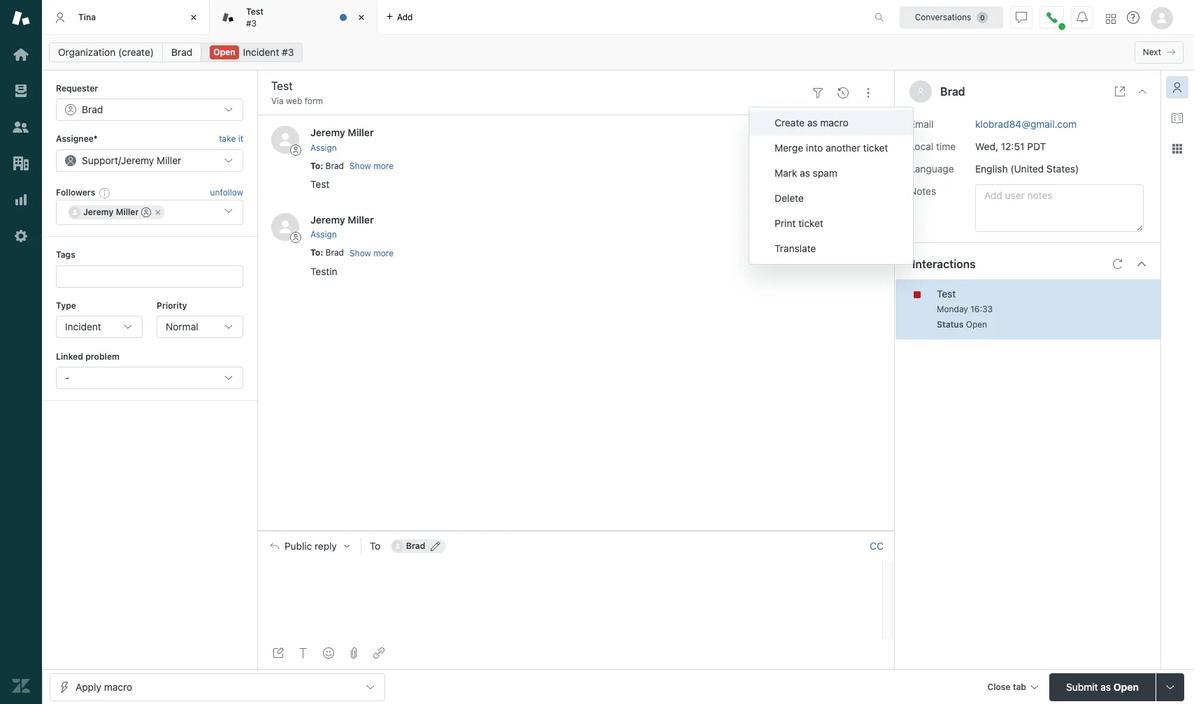 Task type: vqa. For each thing, say whether or not it's contained in the screenshot.
the bottommost Explore
no



Task type: describe. For each thing, give the bounding box(es) containing it.
events image
[[838, 87, 849, 98]]

organization (create) button
[[49, 43, 163, 62]]

wed, 12:51 pdt
[[976, 140, 1046, 152]]

language
[[910, 163, 954, 175]]

customer context image
[[1172, 82, 1183, 93]]

0 horizontal spatial ticket
[[799, 217, 824, 229]]

assign button for testin
[[311, 229, 337, 242]]

tags
[[56, 250, 75, 260]]

testin
[[311, 265, 337, 277]]

yesterday
[[819, 215, 858, 226]]

filter image
[[813, 87, 824, 98]]

incident #3
[[243, 46, 294, 58]]

close tab
[[988, 682, 1027, 693]]

email
[[910, 118, 934, 130]]

jeremy miller
[[83, 207, 139, 218]]

mark
[[775, 167, 797, 179]]

main element
[[0, 0, 42, 705]]

organization (create)
[[58, 46, 154, 58]]

close
[[988, 682, 1011, 693]]

pdt
[[1028, 140, 1046, 152]]

conversationlabel log
[[257, 115, 895, 531]]

reply
[[315, 541, 337, 552]]

take it button
[[219, 132, 243, 147]]

notifications image
[[1077, 12, 1088, 23]]

-
[[65, 372, 70, 384]]

brad link
[[162, 43, 202, 62]]

apps image
[[1172, 143, 1183, 155]]

print ticket
[[775, 217, 824, 229]]

customers image
[[12, 118, 30, 136]]

button displays agent's chat status as invisible. image
[[1016, 12, 1027, 23]]

displays possible ticket submission types image
[[1165, 682, 1176, 693]]

submit
[[1067, 682, 1098, 693]]

miller up to : brad show more test
[[348, 127, 374, 139]]

tab containing test
[[210, 0, 378, 35]]

normal button
[[157, 316, 243, 338]]

conversations
[[915, 12, 972, 22]]

delete
[[775, 192, 804, 204]]

Subject field
[[269, 78, 803, 94]]

Yesterday 16:41 text field
[[819, 215, 881, 226]]

incident button
[[56, 316, 143, 338]]

to for to : brad show more test
[[311, 161, 320, 171]]

assignee* element
[[56, 150, 243, 172]]

add attachment image
[[348, 648, 359, 659]]

#3 for test #3
[[246, 18, 257, 28]]

spam
[[813, 167, 838, 179]]

submit as open
[[1067, 682, 1139, 693]]

close image inside tab
[[355, 10, 369, 24]]

requester
[[56, 83, 98, 94]]

problem
[[85, 352, 120, 362]]

jeremy up to : brad show more testin
[[311, 214, 345, 226]]

organizations image
[[12, 155, 30, 173]]

public reply
[[285, 541, 337, 552]]

draft mode image
[[273, 648, 284, 659]]

remove image
[[154, 209, 163, 217]]

priority
[[157, 300, 187, 311]]

knowledge image
[[1172, 113, 1183, 124]]

create as macro
[[775, 117, 849, 129]]

mark as spam menu item
[[750, 161, 914, 186]]

miller up to : brad show more testin
[[348, 214, 374, 226]]

format text image
[[298, 648, 309, 659]]

jeremy inside jeremy miller option
[[83, 207, 114, 218]]

print ticket menu item
[[750, 211, 914, 236]]

delete menu item
[[750, 186, 914, 211]]

merge into another ticket
[[775, 142, 888, 154]]

klobrad84@gmail.com
[[976, 118, 1077, 130]]

apply
[[76, 682, 101, 693]]

test #3
[[246, 6, 264, 28]]

linked problem element
[[56, 367, 243, 390]]

klobrad84@gmail.com image
[[392, 541, 403, 552]]

jeremy inside assignee* element
[[121, 154, 154, 166]]

zendesk support image
[[12, 9, 30, 27]]

form
[[305, 96, 323, 106]]

menu containing create as macro
[[749, 107, 914, 265]]

it
[[238, 134, 243, 144]]

type
[[56, 300, 76, 311]]

unfollow
[[210, 187, 243, 198]]

support / jeremy miller
[[82, 154, 181, 166]]

incident for incident #3
[[243, 46, 279, 58]]

another
[[826, 142, 861, 154]]

merge into another ticket menu item
[[750, 136, 914, 161]]

monday 16:33
[[825, 128, 881, 139]]

tabs tab list
[[42, 0, 860, 35]]

via
[[271, 96, 284, 106]]

status
[[937, 319, 964, 330]]

add button
[[378, 0, 421, 34]]

via web form
[[271, 96, 323, 106]]

tab
[[1013, 682, 1027, 693]]

to : brad show more test
[[311, 161, 394, 190]]

avatar image for test
[[271, 126, 299, 154]]

conversations button
[[900, 6, 1004, 28]]

brad inside the brad link
[[171, 46, 193, 58]]

yesterday 16:41
[[819, 215, 881, 226]]

merge
[[775, 142, 804, 154]]

close image inside the 'tina' tab
[[187, 10, 201, 24]]



Task type: locate. For each thing, give the bounding box(es) containing it.
0 vertical spatial 16:33
[[859, 128, 881, 139]]

: up testin
[[320, 248, 323, 258]]

1 : from the top
[[320, 161, 323, 171]]

support
[[82, 154, 118, 166]]

apply macro
[[76, 682, 132, 693]]

user image
[[918, 88, 924, 96]]

0 horizontal spatial open
[[214, 47, 235, 57]]

assignee*
[[56, 134, 98, 144]]

assign button up testin
[[311, 229, 337, 242]]

1 vertical spatial ticket
[[799, 217, 824, 229]]

1 vertical spatial more
[[374, 248, 394, 259]]

states)
[[1047, 163, 1079, 175]]

2 vertical spatial test
[[937, 288, 956, 300]]

0 vertical spatial to
[[311, 161, 320, 171]]

1 vertical spatial jeremy miller link
[[311, 214, 374, 226]]

Add user notes text field
[[976, 184, 1144, 232]]

followers element
[[56, 200, 243, 225]]

millerjeremy500@gmail.com image
[[69, 207, 80, 218]]

to down form
[[311, 161, 320, 171]]

next button
[[1135, 41, 1184, 64]]

:
[[320, 161, 323, 171], [320, 248, 323, 258]]

incident
[[243, 46, 279, 58], [65, 321, 101, 333]]

as right create
[[808, 117, 818, 129]]

: for test
[[320, 161, 323, 171]]

#3 for incident #3
[[282, 46, 294, 58]]

macro inside menu item
[[821, 117, 849, 129]]

followers
[[56, 187, 95, 198]]

#3 up the web
[[282, 46, 294, 58]]

1 vertical spatial assign
[[311, 230, 337, 240]]

jeremy right support
[[121, 154, 154, 166]]

2 vertical spatial open
[[1114, 682, 1139, 693]]

edit user image
[[431, 542, 441, 551]]

0 vertical spatial show
[[350, 161, 371, 171]]

to left klobrad84@gmail.com image
[[370, 540, 381, 552]]

jeremy down form
[[311, 127, 345, 139]]

1 jeremy miller assign from the top
[[311, 127, 374, 153]]

#3 inside test #3
[[246, 18, 257, 28]]

#3
[[246, 18, 257, 28], [282, 46, 294, 58]]

close image left add dropdown button
[[355, 10, 369, 24]]

insert emojis image
[[323, 648, 334, 659]]

cc button
[[870, 540, 884, 553]]

0 horizontal spatial #3
[[246, 18, 257, 28]]

2 show from the top
[[350, 248, 371, 259]]

info on adding followers image
[[99, 187, 111, 199]]

1 horizontal spatial incident
[[243, 46, 279, 58]]

jeremy miller link for test
[[311, 127, 374, 139]]

jeremy miller assign up to : brad show more test
[[311, 127, 374, 153]]

2 : from the top
[[320, 248, 323, 258]]

assign
[[311, 142, 337, 153], [311, 230, 337, 240]]

as for open
[[1101, 682, 1111, 693]]

1 horizontal spatial open
[[966, 319, 988, 330]]

0 vertical spatial show more button
[[350, 160, 394, 173]]

test for test #3
[[246, 6, 264, 17]]

16:33 down interactions on the right of page
[[971, 304, 993, 314]]

notes
[[910, 185, 937, 197]]

to inside to : brad show more test
[[311, 161, 320, 171]]

test inside tab
[[246, 6, 264, 17]]

get started image
[[12, 45, 30, 64]]

normal
[[166, 321, 198, 333]]

next
[[1143, 47, 1162, 57]]

interactions
[[913, 258, 976, 270]]

show for test
[[350, 161, 371, 171]]

time
[[936, 140, 956, 152]]

add link (cmd k) image
[[373, 648, 385, 659]]

jeremy miller assign up to : brad show more testin
[[311, 214, 374, 240]]

1 avatar image from the top
[[271, 126, 299, 154]]

web
[[286, 96, 302, 106]]

ticket
[[863, 142, 888, 154], [799, 217, 824, 229]]

jeremy miller option
[[68, 206, 165, 220]]

jeremy down info on adding followers 'icon'
[[83, 207, 114, 218]]

public
[[285, 541, 312, 552]]

show
[[350, 161, 371, 171], [350, 248, 371, 259]]

1 jeremy miller link from the top
[[311, 127, 374, 139]]

brad inside requester element
[[82, 104, 103, 116]]

16:33 inside 'conversationlabel' log
[[859, 128, 881, 139]]

assign button
[[311, 142, 337, 154], [311, 229, 337, 242]]

0 vertical spatial test
[[246, 6, 264, 17]]

test for test monday 16:33 status open
[[937, 288, 956, 300]]

1 assign from the top
[[311, 142, 337, 153]]

1 vertical spatial 16:33
[[971, 304, 993, 314]]

/
[[118, 154, 121, 166]]

to for to
[[370, 540, 381, 552]]

to : brad show more testin
[[311, 248, 394, 277]]

2 horizontal spatial close image
[[1137, 86, 1148, 97]]

user is an agent image
[[142, 208, 151, 218]]

translate
[[775, 243, 816, 255]]

translate menu item
[[750, 236, 914, 262]]

as for macro
[[808, 117, 818, 129]]

show for testin
[[350, 248, 371, 259]]

1 vertical spatial :
[[320, 248, 323, 258]]

ticket down monday 16:33
[[863, 142, 888, 154]]

12:51
[[1001, 140, 1025, 152]]

organization
[[58, 46, 116, 58]]

0 vertical spatial more
[[374, 161, 394, 171]]

more for testin
[[374, 248, 394, 259]]

open right the brad link at left top
[[214, 47, 235, 57]]

miller
[[348, 127, 374, 139], [157, 154, 181, 166], [116, 207, 139, 218], [348, 214, 374, 226]]

monday inside test monday 16:33 status open
[[937, 304, 968, 314]]

1 horizontal spatial macro
[[821, 117, 849, 129]]

open
[[214, 47, 235, 57], [966, 319, 988, 330], [1114, 682, 1139, 693]]

1 vertical spatial macro
[[104, 682, 132, 693]]

0 vertical spatial assign
[[311, 142, 337, 153]]

0 horizontal spatial close image
[[187, 10, 201, 24]]

#3 up incident #3
[[246, 18, 257, 28]]

view more details image
[[1115, 86, 1126, 97]]

1 vertical spatial to
[[311, 248, 320, 258]]

1 vertical spatial test
[[311, 178, 330, 190]]

1 vertical spatial jeremy miller assign
[[311, 214, 374, 240]]

assign up testin
[[311, 230, 337, 240]]

: down form
[[320, 161, 323, 171]]

0 horizontal spatial test
[[246, 6, 264, 17]]

macro up merge into another ticket
[[821, 117, 849, 129]]

incident inside secondary element
[[243, 46, 279, 58]]

2 assign from the top
[[311, 230, 337, 240]]

0 vertical spatial macro
[[821, 117, 849, 129]]

0 vertical spatial monday
[[825, 128, 857, 139]]

1 vertical spatial show
[[350, 248, 371, 259]]

0 vertical spatial assign button
[[311, 142, 337, 154]]

: for testin
[[320, 248, 323, 258]]

jeremy miller link for testin
[[311, 214, 374, 226]]

to up testin
[[311, 248, 320, 258]]

cc
[[870, 540, 884, 552]]

#3 inside secondary element
[[282, 46, 294, 58]]

2 jeremy miller link from the top
[[311, 214, 374, 226]]

incident for incident
[[65, 321, 101, 333]]

1 vertical spatial avatar image
[[271, 213, 299, 241]]

1 vertical spatial incident
[[65, 321, 101, 333]]

1 horizontal spatial ticket
[[863, 142, 888, 154]]

miller right '/'
[[157, 154, 181, 166]]

ticket actions image
[[863, 87, 874, 98]]

0 vertical spatial jeremy miller link
[[311, 127, 374, 139]]

1 horizontal spatial #3
[[282, 46, 294, 58]]

user image
[[917, 87, 925, 96]]

2 assign button from the top
[[311, 229, 337, 242]]

test
[[246, 6, 264, 17], [311, 178, 330, 190], [937, 288, 956, 300]]

1 vertical spatial monday
[[937, 304, 968, 314]]

as right submit
[[1101, 682, 1111, 693]]

avatar image
[[271, 126, 299, 154], [271, 213, 299, 241]]

0 vertical spatial open
[[214, 47, 235, 57]]

english
[[976, 163, 1008, 175]]

1 horizontal spatial close image
[[355, 10, 369, 24]]

0 horizontal spatial 16:33
[[859, 128, 881, 139]]

0 horizontal spatial incident
[[65, 321, 101, 333]]

monday up another
[[825, 128, 857, 139]]

jeremy miller link
[[311, 127, 374, 139], [311, 214, 374, 226]]

get help image
[[1127, 11, 1140, 24]]

0 vertical spatial as
[[808, 117, 818, 129]]

(united
[[1011, 163, 1044, 175]]

1 show more button from the top
[[350, 160, 394, 173]]

2 horizontal spatial open
[[1114, 682, 1139, 693]]

jeremy
[[311, 127, 345, 139], [121, 154, 154, 166], [83, 207, 114, 218], [311, 214, 345, 226]]

local time
[[910, 140, 956, 152]]

1 show from the top
[[350, 161, 371, 171]]

: inside to : brad show more test
[[320, 161, 323, 171]]

english (united states)
[[976, 163, 1079, 175]]

2 jeremy miller assign from the top
[[311, 214, 374, 240]]

jeremy miller assign
[[311, 127, 374, 153], [311, 214, 374, 240]]

2 more from the top
[[374, 248, 394, 259]]

1 vertical spatial assign button
[[311, 229, 337, 242]]

16:33 inside test monday 16:33 status open
[[971, 304, 993, 314]]

views image
[[12, 82, 30, 100]]

open inside test monday 16:33 status open
[[966, 319, 988, 330]]

tina
[[78, 12, 96, 22]]

miller inside option
[[116, 207, 139, 218]]

2 vertical spatial to
[[370, 540, 381, 552]]

admin image
[[12, 227, 30, 245]]

1 vertical spatial show more button
[[350, 247, 394, 260]]

more for test
[[374, 161, 394, 171]]

show more button
[[350, 160, 394, 173], [350, 247, 394, 260]]

close image
[[187, 10, 201, 24], [355, 10, 369, 24], [1137, 86, 1148, 97]]

close image up the brad link at left top
[[187, 10, 201, 24]]

1 vertical spatial open
[[966, 319, 988, 330]]

monday inside 'conversationlabel' log
[[825, 128, 857, 139]]

mark as spam
[[775, 167, 838, 179]]

as inside menu item
[[800, 167, 810, 179]]

0 vertical spatial jeremy miller assign
[[311, 127, 374, 153]]

linked
[[56, 352, 83, 362]]

local
[[910, 140, 934, 152]]

jeremy miller link down form
[[311, 127, 374, 139]]

open left displays possible ticket submission types icon
[[1114, 682, 1139, 693]]

1 horizontal spatial 16:33
[[971, 304, 993, 314]]

assign button for test
[[311, 142, 337, 154]]

incident inside popup button
[[65, 321, 101, 333]]

0 horizontal spatial macro
[[104, 682, 132, 693]]

test monday 16:33 status open
[[937, 288, 993, 330]]

show more button for testin
[[350, 247, 394, 260]]

print
[[775, 217, 796, 229]]

linked problem
[[56, 352, 120, 362]]

1 vertical spatial #3
[[282, 46, 294, 58]]

tab
[[210, 0, 378, 35]]

zendesk image
[[12, 678, 30, 696]]

Monday 16:33 text field
[[937, 304, 993, 314]]

zendesk products image
[[1106, 14, 1116, 23]]

show inside to : brad show more testin
[[350, 248, 371, 259]]

1 more from the top
[[374, 161, 394, 171]]

brad
[[171, 46, 193, 58], [941, 85, 965, 98], [82, 104, 103, 116], [326, 161, 344, 171], [326, 248, 344, 258], [406, 541, 425, 551]]

jeremy miller assign for testin
[[311, 214, 374, 240]]

more inside to : brad show more testin
[[374, 248, 394, 259]]

tina tab
[[42, 0, 210, 35]]

jeremy miller link up to : brad show more testin
[[311, 214, 374, 226]]

(create)
[[118, 46, 154, 58]]

0 vertical spatial :
[[320, 161, 323, 171]]

16:33
[[859, 128, 881, 139], [971, 304, 993, 314]]

incident down test #3
[[243, 46, 279, 58]]

unfollow button
[[210, 187, 243, 199]]

secondary element
[[42, 38, 1194, 66]]

macro right apply
[[104, 682, 132, 693]]

to
[[311, 161, 320, 171], [311, 248, 320, 258], [370, 540, 381, 552]]

test inside to : brad show more test
[[311, 178, 330, 190]]

take it
[[219, 134, 243, 144]]

0 vertical spatial ticket
[[863, 142, 888, 154]]

incident down type
[[65, 321, 101, 333]]

brad inside to : brad show more test
[[326, 161, 344, 171]]

ticket right 'print'
[[799, 217, 824, 229]]

as
[[808, 117, 818, 129], [800, 167, 810, 179], [1101, 682, 1111, 693]]

close tab button
[[981, 674, 1044, 704]]

to for to : brad show more testin
[[311, 248, 320, 258]]

more inside to : brad show more test
[[374, 161, 394, 171]]

16:33 up another
[[859, 128, 881, 139]]

public reply button
[[258, 532, 361, 561]]

requester element
[[56, 99, 243, 121]]

close image right view more details image
[[1137, 86, 1148, 97]]

open inside secondary element
[[214, 47, 235, 57]]

test inside test monday 16:33 status open
[[937, 288, 956, 300]]

miller inside assignee* element
[[157, 154, 181, 166]]

as inside menu item
[[808, 117, 818, 129]]

wed,
[[976, 140, 999, 152]]

assign button up to : brad show more test
[[311, 142, 337, 154]]

monday
[[825, 128, 857, 139], [937, 304, 968, 314]]

open down monday 16:33 text box
[[966, 319, 988, 330]]

1 horizontal spatial test
[[311, 178, 330, 190]]

show inside to : brad show more test
[[350, 161, 371, 171]]

1 vertical spatial as
[[800, 167, 810, 179]]

macro
[[821, 117, 849, 129], [104, 682, 132, 693]]

2 avatar image from the top
[[271, 213, 299, 241]]

reporting image
[[12, 191, 30, 209]]

menu
[[749, 107, 914, 265]]

assign for testin
[[311, 230, 337, 240]]

more
[[374, 161, 394, 171], [374, 248, 394, 259]]

0 vertical spatial #3
[[246, 18, 257, 28]]

monday up status
[[937, 304, 968, 314]]

as right mark
[[800, 167, 810, 179]]

2 show more button from the top
[[350, 247, 394, 260]]

0 vertical spatial avatar image
[[271, 126, 299, 154]]

create as macro menu item
[[750, 110, 914, 136]]

take
[[219, 134, 236, 144]]

16:41
[[860, 215, 881, 226]]

to inside to : brad show more testin
[[311, 248, 320, 258]]

into
[[806, 142, 823, 154]]

: inside to : brad show more testin
[[320, 248, 323, 258]]

1 horizontal spatial monday
[[937, 304, 968, 314]]

brad inside to : brad show more testin
[[326, 248, 344, 258]]

Monday 16:33 text field
[[825, 128, 881, 139]]

2 vertical spatial as
[[1101, 682, 1111, 693]]

avatar image for testin
[[271, 213, 299, 241]]

show more button for test
[[350, 160, 394, 173]]

assign up to : brad show more test
[[311, 142, 337, 153]]

as for spam
[[800, 167, 810, 179]]

1 assign button from the top
[[311, 142, 337, 154]]

0 horizontal spatial monday
[[825, 128, 857, 139]]

add
[[397, 12, 413, 22]]

miller left user is an agent image
[[116, 207, 139, 218]]

jeremy miller assign for test
[[311, 127, 374, 153]]

create
[[775, 117, 805, 129]]

assign for test
[[311, 142, 337, 153]]

2 horizontal spatial test
[[937, 288, 956, 300]]

0 vertical spatial incident
[[243, 46, 279, 58]]

hide composer image
[[571, 526, 582, 537]]



